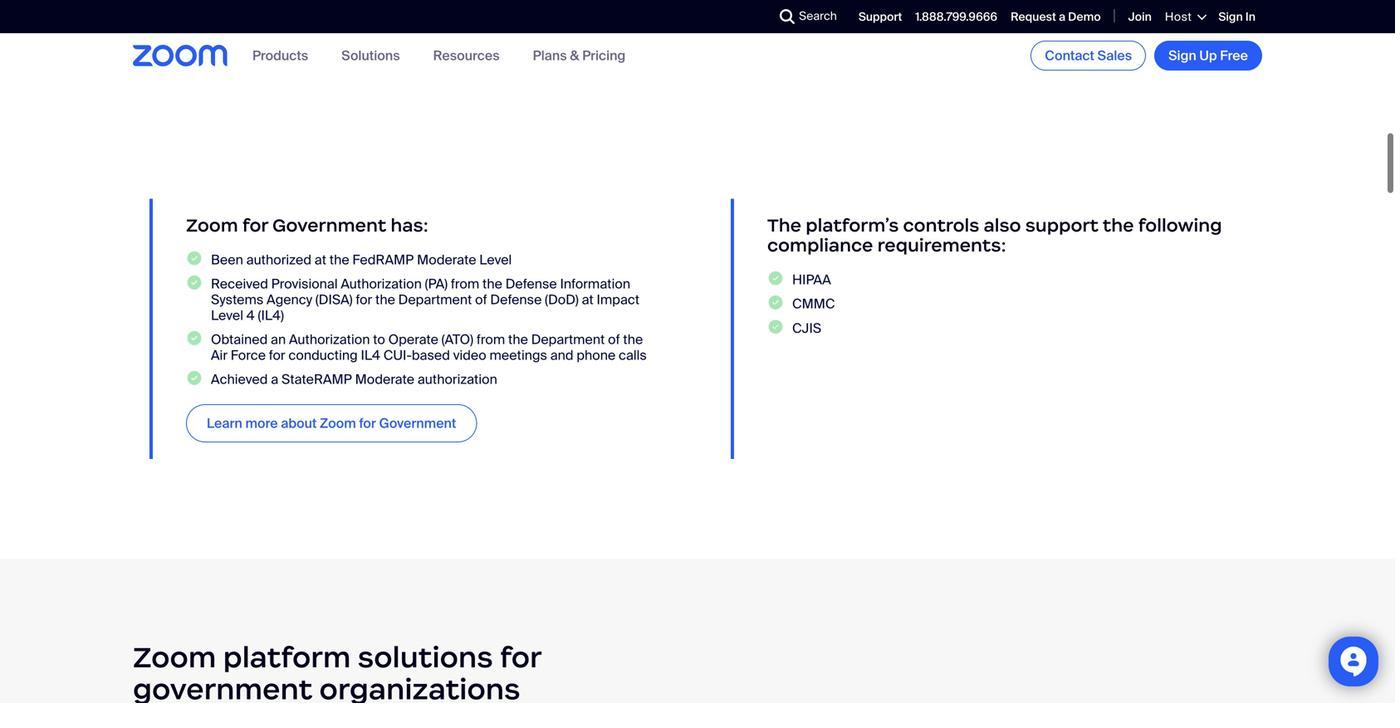 Task type: describe. For each thing, give the bounding box(es) containing it.
solutions button
[[341, 47, 400, 64]]

1 horizontal spatial level
[[479, 251, 512, 269]]

obtained an authorization to operate (ato) from the department of the air force for conducting il4 cui-based video meetings and phone calls
[[211, 331, 647, 364]]

compliance
[[767, 234, 873, 257]]

1 vertical spatial moderate
[[355, 371, 414, 388]]

plans
[[533, 47, 567, 64]]

support
[[1025, 214, 1099, 237]]

sign in link
[[1219, 9, 1256, 25]]

host button
[[1165, 9, 1205, 24]]

a for achieved
[[271, 371, 278, 388]]

from inside received provisional authorization (pa) from the defense information systems agency (disa) for the department of defense (dod) at impact level 4 (il4)
[[451, 275, 479, 293]]

zoom logo image
[[133, 45, 228, 66]]

the
[[767, 214, 801, 237]]

demo
[[1068, 9, 1101, 25]]

defense left (dod)
[[490, 291, 542, 309]]

calls
[[619, 347, 647, 364]]

sign for sign up free
[[1169, 47, 1196, 64]]

up
[[1200, 47, 1217, 64]]

support
[[859, 9, 902, 25]]

stateramp
[[281, 371, 352, 388]]

contact sales link
[[1031, 41, 1146, 71]]

operate
[[388, 331, 438, 349]]

fedramp
[[352, 251, 414, 269]]

of inside received provisional authorization (pa) from the defense information systems agency (disa) for the department of defense (dod) at impact level 4 (il4)
[[475, 291, 487, 309]]

video
[[453, 347, 486, 364]]

search
[[799, 8, 837, 24]]

resources
[[433, 47, 500, 64]]

&
[[570, 47, 579, 64]]

defense left information
[[506, 275, 557, 293]]

plans & pricing link
[[533, 47, 626, 64]]

based
[[412, 347, 450, 364]]

zoom platform solutions for government organizations
[[133, 639, 541, 703]]

about
[[281, 415, 317, 432]]

conducting
[[288, 347, 358, 364]]

of inside obtained an authorization to operate (ato) from the department of the air force for conducting il4 cui-based video meetings and phone calls
[[608, 331, 620, 349]]

force
[[231, 347, 266, 364]]

1.888.799.9666
[[915, 9, 997, 25]]

contact
[[1045, 47, 1095, 64]]

in
[[1246, 9, 1256, 25]]

request
[[1011, 9, 1056, 25]]

sales
[[1098, 47, 1132, 64]]

cjis
[[792, 320, 821, 337]]

has:
[[391, 214, 428, 237]]

sign up free
[[1169, 47, 1248, 64]]

obtained
[[211, 331, 268, 349]]

for inside received provisional authorization (pa) from the defense information systems agency (disa) for the department of defense (dod) at impact level 4 (il4)
[[356, 291, 372, 309]]

level inside received provisional authorization (pa) from the defense information systems agency (disa) for the department of defense (dod) at impact level 4 (il4)
[[211, 307, 243, 324]]

controls
[[903, 214, 979, 237]]

information
[[560, 275, 630, 293]]

at inside received provisional authorization (pa) from the defense information systems agency (disa) for the department of defense (dod) at impact level 4 (il4)
[[582, 291, 594, 309]]

zoom inside learn more about zoom for government 'link'
[[320, 415, 356, 432]]

the down fedramp
[[375, 291, 395, 309]]

platform
[[223, 639, 351, 675]]

received
[[211, 275, 268, 293]]

(dod)
[[545, 291, 579, 309]]

il4
[[361, 347, 380, 364]]

learn more about zoom for government link
[[186, 404, 477, 443]]

hipaa
[[792, 271, 831, 289]]

received provisional authorization (pa) from the defense information systems agency (disa) for the department of defense (dod) at impact level 4 (il4)
[[211, 275, 639, 324]]

plans & pricing
[[533, 47, 626, 64]]

achieved a stateramp moderate authorization
[[211, 371, 497, 388]]

0 vertical spatial moderate
[[417, 251, 476, 269]]

the up (disa)
[[329, 251, 349, 269]]

learn
[[207, 415, 242, 432]]

authorization for for
[[289, 331, 370, 349]]

to
[[373, 331, 385, 349]]

an
[[271, 331, 286, 349]]

solutions
[[358, 639, 493, 675]]

been
[[211, 251, 243, 269]]

government inside 'link'
[[379, 415, 456, 432]]

contact sales
[[1045, 47, 1132, 64]]

department inside received provisional authorization (pa) from the defense information systems agency (disa) for the department of defense (dod) at impact level 4 (il4)
[[398, 291, 472, 309]]

for inside zoom platform solutions for government organizations
[[500, 639, 541, 675]]

been authorized at the fedramp moderate level
[[211, 251, 515, 269]]

the right (pa)
[[483, 275, 502, 293]]

also
[[984, 214, 1021, 237]]

systems
[[211, 291, 263, 309]]

cui-
[[383, 347, 412, 364]]

from inside obtained an authorization to operate (ato) from the department of the air force for conducting il4 cui-based video meetings and phone calls
[[477, 331, 505, 349]]

impact
[[597, 291, 639, 309]]

for inside 'link'
[[359, 415, 376, 432]]

authorized
[[246, 251, 311, 269]]

organizations
[[319, 671, 520, 703]]

air
[[211, 347, 228, 364]]

cmmc
[[792, 295, 835, 313]]

request a demo link
[[1011, 9, 1101, 25]]

products button
[[252, 47, 308, 64]]

achieved
[[211, 371, 268, 388]]



Task type: vqa. For each thing, say whether or not it's contained in the screenshot.
'heard'
no



Task type: locate. For each thing, give the bounding box(es) containing it.
of down impact
[[608, 331, 620, 349]]

1.888.799.9666 link
[[915, 9, 997, 25]]

products
[[252, 47, 308, 64]]

at right (dod)
[[582, 291, 594, 309]]

government
[[272, 214, 386, 237], [379, 415, 456, 432]]

1 horizontal spatial of
[[608, 331, 620, 349]]

zoom for platform
[[133, 639, 216, 675]]

sign for sign in
[[1219, 9, 1243, 25]]

authorization inside obtained an authorization to operate (ato) from the department of the air force for conducting il4 cui-based video meetings and phone calls
[[289, 331, 370, 349]]

1 vertical spatial authorization
[[289, 331, 370, 349]]

1 vertical spatial a
[[271, 371, 278, 388]]

from right (ato)
[[477, 331, 505, 349]]

(disa)
[[315, 291, 353, 309]]

moderate
[[417, 251, 476, 269], [355, 371, 414, 388]]

2 vertical spatial zoom
[[133, 639, 216, 675]]

authorization down fedramp
[[341, 275, 422, 293]]

authorization
[[341, 275, 422, 293], [289, 331, 370, 349]]

join link
[[1128, 9, 1152, 25]]

the platform's controls also support the following compliance requirements:
[[767, 214, 1222, 257]]

government up been authorized at the fedramp moderate level
[[272, 214, 386, 237]]

the left and
[[508, 331, 528, 349]]

0 horizontal spatial department
[[398, 291, 472, 309]]

0 vertical spatial at
[[315, 251, 326, 269]]

at
[[315, 251, 326, 269], [582, 291, 594, 309]]

meetings
[[490, 347, 547, 364]]

1 vertical spatial from
[[477, 331, 505, 349]]

sign in
[[1219, 9, 1256, 25]]

a right achieved on the left bottom of page
[[271, 371, 278, 388]]

0 vertical spatial from
[[451, 275, 479, 293]]

government down authorization
[[379, 415, 456, 432]]

sign up free link
[[1154, 41, 1262, 71]]

for inside obtained an authorization to operate (ato) from the department of the air force for conducting il4 cui-based video meetings and phone calls
[[269, 347, 285, 364]]

1 vertical spatial government
[[379, 415, 456, 432]]

phone
[[577, 347, 616, 364]]

0 vertical spatial zoom
[[186, 214, 238, 237]]

level left 4
[[211, 307, 243, 324]]

pricing
[[582, 47, 626, 64]]

0 horizontal spatial level
[[211, 307, 243, 324]]

1 horizontal spatial at
[[582, 291, 594, 309]]

1 horizontal spatial department
[[531, 331, 605, 349]]

1 vertical spatial sign
[[1169, 47, 1196, 64]]

the right phone
[[623, 331, 643, 349]]

(ato)
[[442, 331, 473, 349]]

1 horizontal spatial moderate
[[417, 251, 476, 269]]

(pa)
[[425, 275, 448, 293]]

provisional
[[271, 275, 338, 293]]

0 horizontal spatial sign
[[1169, 47, 1196, 64]]

following
[[1138, 214, 1222, 237]]

requirements:
[[877, 234, 1006, 257]]

0 vertical spatial level
[[479, 251, 512, 269]]

0 horizontal spatial a
[[271, 371, 278, 388]]

department up operate
[[398, 291, 472, 309]]

free
[[1220, 47, 1248, 64]]

department inside obtained an authorization to operate (ato) from the department of the air force for conducting il4 cui-based video meetings and phone calls
[[531, 331, 605, 349]]

and
[[550, 347, 573, 364]]

host
[[1165, 9, 1192, 24]]

1 vertical spatial department
[[531, 331, 605, 349]]

1 horizontal spatial sign
[[1219, 9, 1243, 25]]

0 vertical spatial of
[[475, 291, 487, 309]]

more
[[245, 415, 278, 432]]

the right support
[[1103, 214, 1134, 237]]

0 vertical spatial department
[[398, 291, 472, 309]]

0 vertical spatial government
[[272, 214, 386, 237]]

solutions
[[341, 47, 400, 64]]

a left demo
[[1059, 9, 1066, 25]]

sign left "in"
[[1219, 9, 1243, 25]]

platform's
[[806, 214, 899, 237]]

moderate up (pa)
[[417, 251, 476, 269]]

join
[[1128, 9, 1152, 25]]

a
[[1059, 9, 1066, 25], [271, 371, 278, 388]]

department
[[398, 291, 472, 309], [531, 331, 605, 349]]

government
[[133, 671, 313, 703]]

search image
[[780, 9, 795, 24], [780, 9, 795, 24]]

from right (pa)
[[451, 275, 479, 293]]

1 vertical spatial at
[[582, 291, 594, 309]]

1 vertical spatial zoom
[[320, 415, 356, 432]]

the inside the platform's controls also support the following compliance requirements:
[[1103, 214, 1134, 237]]

4
[[246, 307, 255, 324]]

0 horizontal spatial moderate
[[355, 371, 414, 388]]

zoom inside zoom platform solutions for government organizations
[[133, 639, 216, 675]]

zoom
[[186, 214, 238, 237], [320, 415, 356, 432], [133, 639, 216, 675]]

authorization for department
[[341, 275, 422, 293]]

level up received provisional authorization (pa) from the defense information systems agency (disa) for the department of defense (dod) at impact level 4 (il4)
[[479, 251, 512, 269]]

of right (pa)
[[475, 291, 487, 309]]

for
[[242, 214, 268, 237], [356, 291, 372, 309], [269, 347, 285, 364], [359, 415, 376, 432], [500, 639, 541, 675]]

resources button
[[433, 47, 500, 64]]

0 vertical spatial authorization
[[341, 275, 422, 293]]

0 horizontal spatial of
[[475, 291, 487, 309]]

authorization down (disa)
[[289, 331, 370, 349]]

a for request
[[1059, 9, 1066, 25]]

0 vertical spatial a
[[1059, 9, 1066, 25]]

0 horizontal spatial at
[[315, 251, 326, 269]]

authorization
[[418, 371, 497, 388]]

0 vertical spatial sign
[[1219, 9, 1243, 25]]

level
[[479, 251, 512, 269], [211, 307, 243, 324]]

learn more about zoom for government
[[207, 415, 456, 432]]

request a demo
[[1011, 9, 1101, 25]]

authorization inside received provisional authorization (pa) from the defense information systems agency (disa) for the department of defense (dod) at impact level 4 (il4)
[[341, 275, 422, 293]]

agency
[[267, 291, 312, 309]]

moderate down cui-
[[355, 371, 414, 388]]

support link
[[859, 9, 902, 25]]

sign left up
[[1169, 47, 1196, 64]]

zoom for government has:
[[186, 214, 428, 237]]

sign
[[1219, 9, 1243, 25], [1169, 47, 1196, 64]]

1 horizontal spatial a
[[1059, 9, 1066, 25]]

1 vertical spatial level
[[211, 307, 243, 324]]

zoom for for
[[186, 214, 238, 237]]

department down (dod)
[[531, 331, 605, 349]]

(il4)
[[258, 307, 284, 324]]

of
[[475, 291, 487, 309], [608, 331, 620, 349]]

1 vertical spatial of
[[608, 331, 620, 349]]

defense
[[506, 275, 557, 293], [490, 291, 542, 309]]

at up provisional
[[315, 251, 326, 269]]



